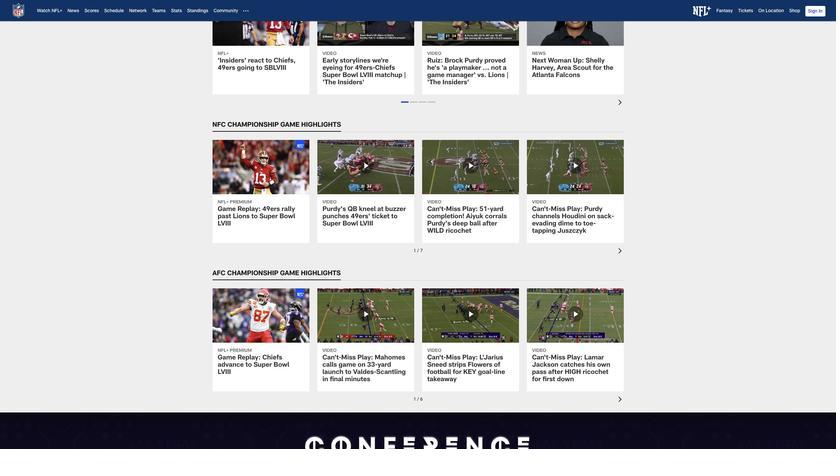 Task type: locate. For each thing, give the bounding box(es) containing it.
'the down eyeing
[[323, 80, 336, 86]]

nfl shield image
[[11, 3, 26, 18]]

lions right past at the top
[[233, 214, 250, 221]]

premium for to
[[230, 349, 252, 354]]

for down the storylines
[[345, 65, 354, 72]]

play: for game
[[358, 355, 373, 362]]

miss inside video can't-miss play: lamar jackson catches his own pass after high ricochet for first down
[[551, 355, 566, 362]]

after down corrals
[[483, 221, 498, 228]]

1 | from the left
[[404, 72, 406, 79]]

1 vertical spatial yard
[[378, 363, 392, 369]]

sblviii
[[264, 65, 287, 72]]

video up ruiz:
[[428, 52, 442, 56]]

miss for houdini
[[551, 207, 566, 213]]

bowl inside nfl+ premium game replay: chiefs advance to super bowl lviii
[[274, 363, 290, 369]]

game up advance
[[218, 355, 236, 362]]

game for game replay: chiefs advance to super bowl lviii
[[218, 355, 236, 362]]

play: for catches
[[568, 355, 583, 362]]

premium up advance
[[230, 349, 252, 354]]

1 / from the top
[[418, 249, 419, 254]]

game
[[428, 72, 445, 79], [339, 363, 356, 369]]

ricochet
[[446, 228, 472, 235], [583, 370, 609, 377]]

play: inside video can't-miss play: purdy channels houdini on sack- evading dime to toe- tapping juszczyk
[[568, 207, 583, 213]]

miss inside video can't-miss play: mahomes calls game on 33-yard launch to valdes-scantling in final minutes
[[342, 355, 356, 362]]

for inside video early storylines we're eyeing for 49ers-chiefs super bowl lviii matchup | 'the insiders'
[[345, 65, 354, 72]]

0 vertical spatial highlights
[[301, 122, 341, 129]]

key
[[464, 370, 477, 377]]

super
[[323, 72, 341, 79], [260, 214, 278, 221], [323, 221, 341, 228], [254, 363, 272, 369]]

in
[[820, 9, 823, 14]]

can't- up completion!
[[428, 207, 447, 213]]

community
[[214, 9, 238, 14]]

|
[[404, 72, 406, 79], [507, 72, 509, 79]]

replay:
[[238, 207, 261, 213], [238, 355, 261, 362]]

nfl+ for game replay: 49ers rally past lions to super bowl lviii
[[218, 201, 229, 205]]

line
[[494, 370, 506, 377]]

1 premium from the top
[[230, 201, 252, 205]]

lions inside video ruiz: brock purdy proved he's 'a playmaker ... not a game manager' vs. lions | 'the insiders'
[[489, 72, 505, 79]]

play: inside video can't-miss play: l'jarius sneed strips flowers of football for key goal-line takeaway
[[463, 355, 478, 362]]

to up sblviii
[[266, 58, 272, 65]]

game up launch
[[339, 363, 356, 369]]

insiders' inside video ruiz: brock purdy proved he's 'a playmaker ... not a game manager' vs. lions | 'the insiders'
[[443, 80, 470, 86]]

ricochet down his
[[583, 370, 609, 377]]

0 horizontal spatial lions
[[233, 214, 250, 221]]

miss up completion!
[[447, 207, 461, 213]]

0 vertical spatial purdy
[[465, 58, 483, 65]]

channels
[[533, 214, 561, 221]]

49ers left rally
[[263, 207, 280, 213]]

1 vertical spatial championship
[[227, 271, 279, 278]]

yard up corrals
[[490, 207, 504, 213]]

first
[[543, 377, 556, 384]]

0 vertical spatial championship
[[228, 122, 279, 129]]

1 vertical spatial lions
[[233, 214, 250, 221]]

nfl+ up advance
[[218, 349, 229, 354]]

video inside the video can't-miss play: 51-yard completion! aiyuk corrals purdy's deep ball after wild ricochet
[[428, 201, 442, 205]]

1 vertical spatial chiefs
[[263, 355, 283, 362]]

video up punches
[[323, 201, 337, 205]]

afc championship game highlights
[[213, 271, 341, 278]]

he's
[[428, 65, 440, 72]]

1 left 7
[[414, 249, 416, 254]]

1 horizontal spatial insiders'
[[443, 80, 470, 86]]

0 vertical spatial purdy's
[[323, 207, 346, 213]]

video inside video ruiz: brock purdy proved he's 'a playmaker ... not a game manager' vs. lions | 'the insiders'
[[428, 52, 442, 56]]

1 vertical spatial highlights
[[301, 271, 341, 278]]

to inside video can't-miss play: mahomes calls game on 33-yard launch to valdes-scantling in final minutes
[[345, 370, 352, 377]]

'the down 'he's'
[[428, 80, 441, 86]]

0 horizontal spatial chiefs
[[263, 355, 283, 362]]

1 vertical spatial game
[[280, 271, 299, 278]]

1 vertical spatial purdy's
[[428, 221, 451, 228]]

to inside video purdy's qb kneel at buzzer punches 49ers' ticket to super bowl lviii
[[392, 214, 398, 221]]

play: up 'flowers'
[[463, 355, 478, 362]]

championship for nfc
[[228, 122, 279, 129]]

49ers inside nfl+ premium game replay: 49ers rally past lions to super bowl lviii
[[263, 207, 280, 213]]

on up valdes-
[[358, 363, 366, 369]]

wild
[[428, 228, 444, 235]]

0 vertical spatial premium
[[230, 201, 252, 205]]

down image inside carousel with 23 items region
[[619, 397, 624, 403]]

play: inside video can't-miss play: mahomes calls game on 33-yard launch to valdes-scantling in final minutes
[[358, 355, 373, 362]]

brock
[[445, 58, 463, 65]]

game for nfc championship game highlights
[[281, 122, 300, 129]]

on location
[[759, 9, 785, 14]]

replay: inside nfl+ premium game replay: 49ers rally past lions to super bowl lviii
[[238, 207, 261, 213]]

game
[[281, 122, 300, 129], [280, 271, 299, 278]]

1 vertical spatial purdy
[[585, 207, 603, 213]]

1 vertical spatial 1
[[414, 398, 416, 403]]

1 horizontal spatial yard
[[490, 207, 504, 213]]

launch
[[323, 370, 344, 377]]

nfl+ up past at the top
[[218, 201, 229, 205]]

0 horizontal spatial after
[[483, 221, 498, 228]]

1 vertical spatial down image
[[619, 249, 624, 254]]

video up "sneed"
[[428, 349, 442, 354]]

0 vertical spatial /
[[418, 249, 419, 254]]

can't- up "sneed"
[[428, 355, 447, 362]]

2 premium from the top
[[230, 349, 252, 354]]

video inside video purdy's qb kneel at buzzer punches 49ers' ticket to super bowl lviii
[[323, 201, 337, 205]]

game inside nfl+ premium game replay: 49ers rally past lions to super bowl lviii
[[218, 207, 236, 213]]

insiders' down the 49ers- at the top left
[[338, 80, 365, 86]]

replay: for super
[[238, 355, 261, 362]]

1 vertical spatial game
[[339, 363, 356, 369]]

yard inside the video can't-miss play: 51-yard completion! aiyuk corrals purdy's deep ball after wild ricochet
[[490, 207, 504, 213]]

lviii down 49ers'
[[360, 221, 374, 228]]

/ inside carousel with 23 items region
[[418, 398, 419, 403]]

premium
[[230, 201, 252, 205], [230, 349, 252, 354]]

premium inside nfl+ premium game replay: 49ers rally past lions to super bowl lviii
[[230, 201, 252, 205]]

2 down image from the top
[[619, 249, 624, 254]]

for down pass at the bottom right
[[533, 377, 541, 384]]

/ for can't-miss play: 51-yard completion! aiyuk corrals purdy's deep ball after wild ricochet
[[418, 249, 419, 254]]

play: up houdini
[[568, 207, 583, 213]]

0 vertical spatial yard
[[490, 207, 504, 213]]

49ers inside nfl+ 'insiders' react to chiefs, 49ers going to sblviii
[[218, 65, 236, 72]]

to right advance
[[246, 363, 252, 369]]

can't- for can't-miss play: mahomes calls game on 33-yard launch to valdes-scantling in final minutes
[[323, 355, 342, 362]]

tickets
[[739, 9, 754, 14]]

0 horizontal spatial on
[[358, 363, 366, 369]]

0 horizontal spatial purdy's
[[323, 207, 346, 213]]

1 vertical spatial replay:
[[238, 355, 261, 362]]

2 replay: from the top
[[238, 355, 261, 362]]

nfc
[[213, 122, 226, 129]]

nfl+ premium game replay: chiefs advance to super bowl lviii
[[218, 349, 290, 377]]

0 vertical spatial ricochet
[[446, 228, 472, 235]]

tapping
[[533, 228, 556, 235]]

2 vertical spatial down image
[[619, 397, 624, 403]]

1 horizontal spatial 49ers
[[263, 207, 280, 213]]

1 / 7
[[414, 249, 423, 254]]

game for game replay: 49ers rally past lions to super bowl lviii
[[218, 207, 236, 213]]

bowl inside nfl+ premium game replay: 49ers rally past lions to super bowl lviii
[[280, 214, 295, 221]]

lviii inside video purdy's qb kneel at buzzer punches 49ers' ticket to super bowl lviii
[[360, 221, 374, 228]]

video can't-miss play: purdy channels houdini on sack- evading dime to toe- tapping juszczyk
[[533, 201, 615, 235]]

1 horizontal spatial 'the
[[428, 80, 441, 86]]

for down strips
[[453, 370, 462, 377]]

0 horizontal spatial game
[[339, 363, 356, 369]]

2 game from the top
[[218, 355, 236, 362]]

dots image
[[244, 8, 249, 14]]

1 vertical spatial ricochet
[[583, 370, 609, 377]]

0 horizontal spatial purdy
[[465, 58, 483, 65]]

1 game from the top
[[218, 207, 236, 213]]

1 horizontal spatial lions
[[489, 72, 505, 79]]

0 vertical spatial on
[[588, 214, 596, 221]]

nfl+ inside nfl+ premium game replay: chiefs advance to super bowl lviii
[[218, 349, 229, 354]]

purdy's up wild at the right of page
[[428, 221, 451, 228]]

1 'the from the left
[[323, 80, 336, 86]]

video up jackson
[[533, 349, 547, 354]]

2 | from the left
[[507, 72, 509, 79]]

0 horizontal spatial ricochet
[[446, 228, 472, 235]]

miss up launch
[[342, 355, 356, 362]]

super inside video early storylines we're eyeing for 49ers-chiefs super bowl lviii matchup | 'the insiders'
[[323, 72, 341, 79]]

0 vertical spatial game
[[428, 72, 445, 79]]

miss up jackson
[[551, 355, 566, 362]]

teams
[[152, 9, 166, 14]]

miss up strips
[[447, 355, 461, 362]]

video inside video early storylines we're eyeing for 49ers-chiefs super bowl lviii matchup | 'the insiders'
[[323, 52, 337, 56]]

football
[[428, 370, 452, 377]]

ricochet down deep
[[446, 228, 472, 235]]

/ inside carousel with 25 items region
[[418, 249, 419, 254]]

0 horizontal spatial insiders'
[[338, 80, 365, 86]]

game inside video ruiz: brock purdy proved he's 'a playmaker ... not a game manager' vs. lions | 'the insiders'
[[428, 72, 445, 79]]

video inside video can't-miss play: lamar jackson catches his own pass after high ricochet for first down
[[533, 349, 547, 354]]

1 replay: from the top
[[238, 207, 261, 213]]

video for can't-miss play: lamar jackson catches his own pass after high ricochet for first down
[[533, 349, 547, 354]]

1 vertical spatial /
[[418, 398, 419, 403]]

next
[[533, 58, 547, 65]]

0 vertical spatial lions
[[489, 72, 505, 79]]

2 1 from the top
[[414, 398, 416, 403]]

chiefs inside nfl+ premium game replay: chiefs advance to super bowl lviii
[[263, 355, 283, 362]]

on
[[588, 214, 596, 221], [358, 363, 366, 369]]

after up first
[[549, 370, 564, 377]]

video can't-miss play: l'jarius sneed strips flowers of football for key goal-line takeaway
[[428, 349, 506, 384]]

0 horizontal spatial 'the
[[323, 80, 336, 86]]

lamar
[[585, 355, 605, 362]]

1 horizontal spatial on
[[588, 214, 596, 221]]

can't- inside video can't-miss play: mahomes calls game on 33-yard launch to valdes-scantling in final minutes
[[323, 355, 342, 362]]

miss inside video can't-miss play: l'jarius sneed strips flowers of football for key goal-line takeaway
[[447, 355, 461, 362]]

eyeing
[[323, 65, 343, 72]]

1 inside carousel with 23 items region
[[414, 398, 416, 403]]

harvey,
[[533, 65, 556, 72]]

0 vertical spatial down image
[[619, 100, 624, 105]]

watch nfl+
[[37, 9, 62, 14]]

3 down image from the top
[[619, 397, 624, 403]]

49ers
[[218, 65, 236, 72], [263, 207, 280, 213]]

on location link
[[759, 9, 785, 14]]

juszczyk
[[558, 228, 587, 235]]

lviii
[[360, 72, 374, 79], [218, 221, 231, 228], [360, 221, 374, 228], [218, 370, 231, 377]]

can't- for can't-miss play: l'jarius sneed strips flowers of football for key goal-line takeaway
[[428, 355, 447, 362]]

play: up 33-
[[358, 355, 373, 362]]

purdy up playmaker
[[465, 58, 483, 65]]

miss up channels
[[551, 207, 566, 213]]

1
[[414, 249, 416, 254], [414, 398, 416, 403]]

game down 'he's'
[[428, 72, 445, 79]]

l'jarius
[[480, 355, 504, 362]]

lviii down the 49ers- at the top left
[[360, 72, 374, 79]]

to
[[266, 58, 272, 65], [256, 65, 263, 72], [252, 214, 258, 221], [392, 214, 398, 221], [576, 221, 582, 228], [246, 363, 252, 369], [345, 370, 352, 377]]

purdy's up punches
[[323, 207, 346, 213]]

to up minutes
[[345, 370, 352, 377]]

0 vertical spatial replay:
[[238, 207, 261, 213]]

to right past at the top
[[252, 214, 258, 221]]

sign
[[809, 9, 818, 14]]

up:
[[574, 58, 585, 65]]

down image inside carousel with 25 items region
[[619, 249, 624, 254]]

video up early
[[323, 52, 337, 56]]

schedule
[[104, 9, 124, 14]]

miss inside video can't-miss play: purdy channels houdini on sack- evading dime to toe- tapping juszczyk
[[551, 207, 566, 213]]

bowl
[[343, 72, 359, 79], [280, 214, 295, 221], [343, 221, 359, 228], [274, 363, 290, 369]]

0 horizontal spatial yard
[[378, 363, 392, 369]]

1 for can't-miss play: l'jarius sneed strips flowers of football for key goal-line takeaway
[[414, 398, 416, 403]]

not
[[492, 65, 502, 72]]

video inside video can't-miss play: purdy channels houdini on sack- evading dime to toe- tapping juszczyk
[[533, 201, 547, 205]]

49ers down 'insiders' at the top of the page
[[218, 65, 236, 72]]

standings link
[[187, 9, 208, 14]]

1 horizontal spatial ricochet
[[583, 370, 609, 377]]

video inside video can't-miss play: mahomes calls game on 33-yard launch to valdes-scantling in final minutes
[[323, 349, 337, 354]]

his
[[587, 363, 596, 369]]

1 left 6
[[414, 398, 416, 403]]

scores
[[85, 9, 99, 14]]

0 horizontal spatial 49ers
[[218, 65, 236, 72]]

1 vertical spatial after
[[549, 370, 564, 377]]

watch
[[37, 9, 50, 14]]

lions down not
[[489, 72, 505, 79]]

nfl_12326_cc_integration_promohero_3840x2160_chef_49er image
[[0, 413, 837, 450]]

1 vertical spatial game
[[218, 355, 236, 362]]

can't- up calls
[[323, 355, 342, 362]]

/ left 6
[[418, 398, 419, 403]]

video up calls
[[323, 349, 337, 354]]

to inside nfl+ premium game replay: 49ers rally past lions to super bowl lviii
[[252, 214, 258, 221]]

to down buzzer
[[392, 214, 398, 221]]

play: inside video can't-miss play: lamar jackson catches his own pass after high ricochet for first down
[[568, 355, 583, 362]]

0 vertical spatial game
[[281, 122, 300, 129]]

/ left 7
[[418, 249, 419, 254]]

mahomes
[[375, 355, 406, 362]]

2 insiders' from the left
[[443, 80, 470, 86]]

banner
[[0, 0, 837, 21]]

insiders'
[[338, 80, 365, 86], [443, 80, 470, 86]]

on up toe-
[[588, 214, 596, 221]]

can't- inside video can't-miss play: l'jarius sneed strips flowers of football for key goal-line takeaway
[[428, 355, 447, 362]]

video for can't-miss play: l'jarius sneed strips flowers of football for key goal-line takeaway
[[428, 349, 442, 354]]

yard down mahomes
[[378, 363, 392, 369]]

play: up aiyuk on the right top
[[463, 207, 478, 213]]

game up past at the top
[[218, 207, 236, 213]]

1 horizontal spatial game
[[428, 72, 445, 79]]

nfl+ inside nfl+ premium game replay: 49ers rally past lions to super bowl lviii
[[218, 201, 229, 205]]

play: up catches
[[568, 355, 583, 362]]

can't- up channels
[[533, 207, 551, 213]]

game inside nfl+ premium game replay: chiefs advance to super bowl lviii
[[218, 355, 236, 362]]

can't- inside video can't-miss play: lamar jackson catches his own pass after high ricochet for first down
[[533, 355, 551, 362]]

shop link
[[790, 9, 801, 14]]

for
[[345, 65, 354, 72], [594, 65, 602, 72], [453, 370, 462, 377], [533, 377, 541, 384]]

nfl+ up 'insiders' at the top of the page
[[218, 52, 229, 56]]

1 horizontal spatial purdy's
[[428, 221, 451, 228]]

0 vertical spatial game
[[218, 207, 236, 213]]

championship
[[228, 122, 279, 129], [227, 271, 279, 278]]

miss for catches
[[551, 355, 566, 362]]

video early storylines we're eyeing for 49ers-chiefs super bowl lviii matchup | 'the insiders'
[[323, 52, 406, 86]]

video for can't-miss play: purdy channels houdini on sack- evading dime to toe- tapping juszczyk
[[533, 201, 547, 205]]

on inside video can't-miss play: mahomes calls game on 33-yard launch to valdes-scantling in final minutes
[[358, 363, 366, 369]]

purdy
[[465, 58, 483, 65], [585, 207, 603, 213]]

video up channels
[[533, 201, 547, 205]]

can't- up jackson
[[533, 355, 551, 362]]

1 for can't-miss play: 51-yard completion! aiyuk corrals purdy's deep ball after wild ricochet
[[414, 249, 416, 254]]

video up completion!
[[428, 201, 442, 205]]

falcons
[[556, 72, 581, 79]]

1 vertical spatial premium
[[230, 349, 252, 354]]

1 horizontal spatial |
[[507, 72, 509, 79]]

for down shelly
[[594, 65, 602, 72]]

1 1 from the top
[[414, 249, 416, 254]]

0 vertical spatial 1
[[414, 249, 416, 254]]

lviii down past at the top
[[218, 221, 231, 228]]

down image
[[619, 100, 624, 105], [619, 249, 624, 254], [619, 397, 624, 403]]

nfl+
[[52, 9, 62, 14], [218, 52, 229, 56], [218, 201, 229, 205], [218, 349, 229, 354]]

kneel
[[359, 207, 376, 213]]

1 down image from the top
[[619, 100, 624, 105]]

2 / from the top
[[418, 398, 419, 403]]

going
[[237, 65, 255, 72]]

can't- inside video can't-miss play: purdy channels houdini on sack- evading dime to toe- tapping juszczyk
[[533, 207, 551, 213]]

premium inside nfl+ premium game replay: chiefs advance to super bowl lviii
[[230, 349, 252, 354]]

news
[[68, 9, 79, 14]]

can't- for can't-miss play: 51-yard completion! aiyuk corrals purdy's deep ball after wild ricochet
[[428, 207, 447, 213]]

can't- inside the video can't-miss play: 51-yard completion! aiyuk corrals purdy's deep ball after wild ricochet
[[428, 207, 447, 213]]

1 horizontal spatial purdy
[[585, 207, 603, 213]]

0 horizontal spatial |
[[404, 72, 406, 79]]

to inside video can't-miss play: purdy channels houdini on sack- evading dime to toe- tapping juszczyk
[[576, 221, 582, 228]]

replay: inside nfl+ premium game replay: chiefs advance to super bowl lviii
[[238, 355, 261, 362]]

insiders' down manager'
[[443, 80, 470, 86]]

1 horizontal spatial chiefs
[[375, 65, 395, 72]]

lviii down advance
[[218, 370, 231, 377]]

miss for completion!
[[447, 207, 461, 213]]

catches
[[561, 363, 585, 369]]

insiders' inside video early storylines we're eyeing for 49ers-chiefs super bowl lviii matchup | 'the insiders'
[[338, 80, 365, 86]]

down image inside "carousel with 15 items" 'region'
[[619, 100, 624, 105]]

carousel with 15 items region
[[213, 0, 837, 113]]

on inside video can't-miss play: purdy channels houdini on sack- evading dime to toe- tapping juszczyk
[[588, 214, 596, 221]]

bowl inside video early storylines we're eyeing for 49ers-chiefs super bowl lviii matchup | 'the insiders'
[[343, 72, 359, 79]]

chiefs
[[375, 65, 395, 72], [263, 355, 283, 362]]

1 vertical spatial on
[[358, 363, 366, 369]]

play: inside the video can't-miss play: 51-yard completion! aiyuk corrals purdy's deep ball after wild ricochet
[[463, 207, 478, 213]]

video inside video can't-miss play: l'jarius sneed strips flowers of football for key goal-line takeaway
[[428, 349, 442, 354]]

to inside nfl+ premium game replay: chiefs advance to super bowl lviii
[[246, 363, 252, 369]]

video for ruiz: brock purdy proved he's 'a playmaker ... not a game manager' vs. lions | 'the insiders'
[[428, 52, 442, 56]]

purdy up sack-
[[585, 207, 603, 213]]

0 vertical spatial 49ers
[[218, 65, 236, 72]]

down image for can't-miss play: purdy channels houdini on sack- evading dime to toe- tapping juszczyk
[[619, 249, 624, 254]]

to down houdini
[[576, 221, 582, 228]]

react
[[248, 58, 264, 65]]

nfl+ inside nfl+ 'insiders' react to chiefs, 49ers going to sblviii
[[218, 52, 229, 56]]

deep
[[453, 221, 468, 228]]

'the
[[323, 80, 336, 86], [428, 80, 441, 86]]

1 inside carousel with 25 items region
[[414, 249, 416, 254]]

0 vertical spatial chiefs
[[375, 65, 395, 72]]

network link
[[129, 9, 147, 14]]

1 vertical spatial 49ers
[[263, 207, 280, 213]]

news
[[533, 52, 546, 56]]

miss inside the video can't-miss play: 51-yard completion! aiyuk corrals purdy's deep ball after wild ricochet
[[447, 207, 461, 213]]

0 vertical spatial after
[[483, 221, 498, 228]]

premium up past at the top
[[230, 201, 252, 205]]

2 'the from the left
[[428, 80, 441, 86]]

nfc championship game highlights
[[213, 122, 341, 129]]

1 horizontal spatial after
[[549, 370, 564, 377]]

1 insiders' from the left
[[338, 80, 365, 86]]

video for can't-miss play: 51-yard completion! aiyuk corrals purdy's deep ball after wild ricochet
[[428, 201, 442, 205]]

aiyuk
[[467, 214, 484, 221]]

| inside video early storylines we're eyeing for 49ers-chiefs super bowl lviii matchup | 'the insiders'
[[404, 72, 406, 79]]



Task type: describe. For each thing, give the bounding box(es) containing it.
schedule link
[[104, 9, 124, 14]]

nfl+ premium game replay: 49ers rally past lions to super bowl lviii
[[218, 201, 295, 228]]

in
[[323, 377, 328, 384]]

lviii inside nfl+ premium game replay: 49ers rally past lions to super bowl lviii
[[218, 221, 231, 228]]

49ers-
[[355, 65, 375, 72]]

6
[[420, 398, 423, 403]]

lions inside nfl+ premium game replay: 49ers rally past lions to super bowl lviii
[[233, 214, 250, 221]]

video ruiz: brock purdy proved he's 'a playmaker ... not a game manager' vs. lions | 'the insiders'
[[428, 52, 509, 86]]

standings
[[187, 9, 208, 14]]

play: for houdini
[[568, 207, 583, 213]]

video purdy's qb kneel at buzzer punches 49ers' ticket to super bowl lviii
[[323, 201, 406, 228]]

bowl inside video purdy's qb kneel at buzzer punches 49ers' ticket to super bowl lviii
[[343, 221, 359, 228]]

stats link
[[171, 9, 182, 14]]

location
[[766, 9, 785, 14]]

dime
[[559, 221, 574, 228]]

houdini
[[562, 214, 586, 221]]

news next woman up: shelly harvey, area scout for the atlanta falcons
[[533, 52, 614, 79]]

super inside nfl+ premium game replay: 49ers rally past lions to super bowl lviii
[[260, 214, 278, 221]]

completion!
[[428, 214, 465, 221]]

| inside video ruiz: brock purdy proved he's 'a playmaker ... not a game manager' vs. lions | 'the insiders'
[[507, 72, 509, 79]]

network
[[129, 9, 147, 14]]

down image for can't-miss play: lamar jackson catches his own pass after high ricochet for first down
[[619, 397, 624, 403]]

sign in
[[809, 9, 823, 14]]

sack-
[[598, 214, 615, 221]]

teams link
[[152, 9, 166, 14]]

miss for strips
[[447, 355, 461, 362]]

rally
[[282, 207, 295, 213]]

game inside video can't-miss play: mahomes calls game on 33-yard launch to valdes-scantling in final minutes
[[339, 363, 356, 369]]

video can't-miss play: 51-yard completion! aiyuk corrals purdy's deep ball after wild ricochet
[[428, 201, 507, 235]]

...
[[483, 65, 490, 72]]

the
[[604, 65, 614, 72]]

high
[[565, 370, 582, 377]]

video can't-miss play: lamar jackson catches his own pass after high ricochet for first down
[[533, 349, 611, 384]]

matchup
[[375, 72, 403, 79]]

own
[[598, 363, 611, 369]]

storylines
[[340, 58, 371, 65]]

atlanta
[[533, 72, 555, 79]]

community link
[[214, 9, 238, 14]]

chiefs,
[[274, 58, 296, 65]]

afc
[[213, 271, 226, 278]]

banner containing watch nfl+
[[0, 0, 837, 21]]

scout
[[574, 65, 592, 72]]

after inside the video can't-miss play: 51-yard completion! aiyuk corrals purdy's deep ball after wild ricochet
[[483, 221, 498, 228]]

of
[[494, 363, 501, 369]]

super inside nfl+ premium game replay: chiefs advance to super bowl lviii
[[254, 363, 272, 369]]

video for purdy's qb kneel at buzzer punches 49ers' ticket to super bowl lviii
[[323, 201, 337, 205]]

a
[[503, 65, 507, 72]]

after inside video can't-miss play: lamar jackson catches his own pass after high ricochet for first down
[[549, 370, 564, 377]]

49ers'
[[351, 214, 371, 221]]

nfl+ image
[[694, 6, 712, 17]]

qb
[[348, 207, 358, 213]]

video for early storylines we're eyeing for 49ers-chiefs super bowl lviii matchup | 'the insiders'
[[323, 52, 337, 56]]

purdy inside video ruiz: brock purdy proved he's 'a playmaker ... not a game manager' vs. lions | 'the insiders'
[[465, 58, 483, 65]]

woman
[[548, 58, 572, 65]]

watch nfl+ link
[[37, 9, 62, 14]]

for inside video can't-miss play: lamar jackson catches his own pass after high ricochet for first down
[[533, 377, 541, 384]]

nfl+ right watch
[[52, 9, 62, 14]]

championship for afc
[[227, 271, 279, 278]]

buzzer
[[386, 207, 406, 213]]

toe-
[[584, 221, 596, 228]]

can't- for can't-miss play: lamar jackson catches his own pass after high ricochet for first down
[[533, 355, 551, 362]]

/ for can't-miss play: l'jarius sneed strips flowers of football for key goal-line takeaway
[[418, 398, 419, 403]]

yard inside video can't-miss play: mahomes calls game on 33-yard launch to valdes-scantling in final minutes
[[378, 363, 392, 369]]

advance
[[218, 363, 244, 369]]

on
[[759, 9, 765, 14]]

carousel with 25 items region
[[213, 140, 837, 262]]

ruiz:
[[428, 58, 443, 65]]

'the inside video early storylines we're eyeing for 49ers-chiefs super bowl lviii matchup | 'the insiders'
[[323, 80, 336, 86]]

down
[[557, 377, 575, 384]]

7
[[420, 249, 423, 254]]

area
[[558, 65, 572, 72]]

vs.
[[478, 72, 487, 79]]

purdy's inside video purdy's qb kneel at buzzer punches 49ers' ticket to super bowl lviii
[[323, 207, 346, 213]]

highlights for nfc championship game highlights
[[301, 122, 341, 129]]

early
[[323, 58, 339, 65]]

pass
[[533, 370, 547, 377]]

ricochet inside video can't-miss play: lamar jackson catches his own pass after high ricochet for first down
[[583, 370, 609, 377]]

purdy's inside the video can't-miss play: 51-yard completion! aiyuk corrals purdy's deep ball after wild ricochet
[[428, 221, 451, 228]]

scores link
[[85, 9, 99, 14]]

51-
[[480, 207, 490, 213]]

game for afc championship game highlights
[[280, 271, 299, 278]]

video for can't-miss play: mahomes calls game on 33-yard launch to valdes-scantling in final minutes
[[323, 349, 337, 354]]

ball
[[470, 221, 481, 228]]

punches
[[323, 214, 349, 221]]

ticket
[[372, 214, 390, 221]]

miss for game
[[342, 355, 356, 362]]

valdes-
[[353, 370, 377, 377]]

chiefs inside video early storylines we're eyeing for 49ers-chiefs super bowl lviii matchup | 'the insiders'
[[375, 65, 395, 72]]

highlights for afc championship game highlights
[[301, 271, 341, 278]]

stats
[[171, 9, 182, 14]]

for inside news next woman up: shelly harvey, area scout for the atlanta falcons
[[594, 65, 602, 72]]

ricochet inside the video can't-miss play: 51-yard completion! aiyuk corrals purdy's deep ball after wild ricochet
[[446, 228, 472, 235]]

1 / 6
[[414, 398, 423, 403]]

lviii inside nfl+ premium game replay: chiefs advance to super bowl lviii
[[218, 370, 231, 377]]

play: for completion!
[[463, 207, 478, 213]]

proved
[[485, 58, 506, 65]]

sneed
[[428, 363, 447, 369]]

purdy inside video can't-miss play: purdy channels houdini on sack- evading dime to toe- tapping juszczyk
[[585, 207, 603, 213]]

goal-
[[478, 370, 494, 377]]

past
[[218, 214, 231, 221]]

'insiders'
[[218, 58, 247, 65]]

premium for past
[[230, 201, 252, 205]]

takeaway
[[428, 377, 457, 384]]

can't- for can't-miss play: purdy channels houdini on sack- evading dime to toe- tapping juszczyk
[[533, 207, 551, 213]]

carousel with 23 items region
[[213, 289, 837, 410]]

strips
[[449, 363, 467, 369]]

calls
[[323, 363, 337, 369]]

we're
[[372, 58, 389, 65]]

nfl+ for 'insiders' react to chiefs, 49ers going to sblviii
[[218, 52, 229, 56]]

evading
[[533, 221, 557, 228]]

for inside video can't-miss play: l'jarius sneed strips flowers of football for key goal-line takeaway
[[453, 370, 462, 377]]

video can't-miss play: mahomes calls game on 33-yard launch to valdes-scantling in final minutes
[[323, 349, 406, 384]]

33-
[[368, 363, 378, 369]]

replay: for lions
[[238, 207, 261, 213]]

scantling
[[377, 370, 406, 377]]

on for sack-
[[588, 214, 596, 221]]

nfl+ for game replay: chiefs advance to super bowl lviii
[[218, 349, 229, 354]]

on for 33-
[[358, 363, 366, 369]]

sign in button
[[806, 6, 826, 16]]

'a
[[442, 65, 448, 72]]

play: for strips
[[463, 355, 478, 362]]

'the inside video ruiz: brock purdy proved he's 'a playmaker ... not a game manager' vs. lions | 'the insiders'
[[428, 80, 441, 86]]

down image for next woman up: shelly harvey, area scout for the atlanta falcons
[[619, 100, 624, 105]]

flowers
[[468, 363, 493, 369]]

lviii inside video early storylines we're eyeing for 49ers-chiefs super bowl lviii matchup | 'the insiders'
[[360, 72, 374, 79]]

super inside video purdy's qb kneel at buzzer punches 49ers' ticket to super bowl lviii
[[323, 221, 341, 228]]

to down react
[[256, 65, 263, 72]]

corrals
[[486, 214, 507, 221]]



Task type: vqa. For each thing, say whether or not it's contained in the screenshot.
punches
yes



